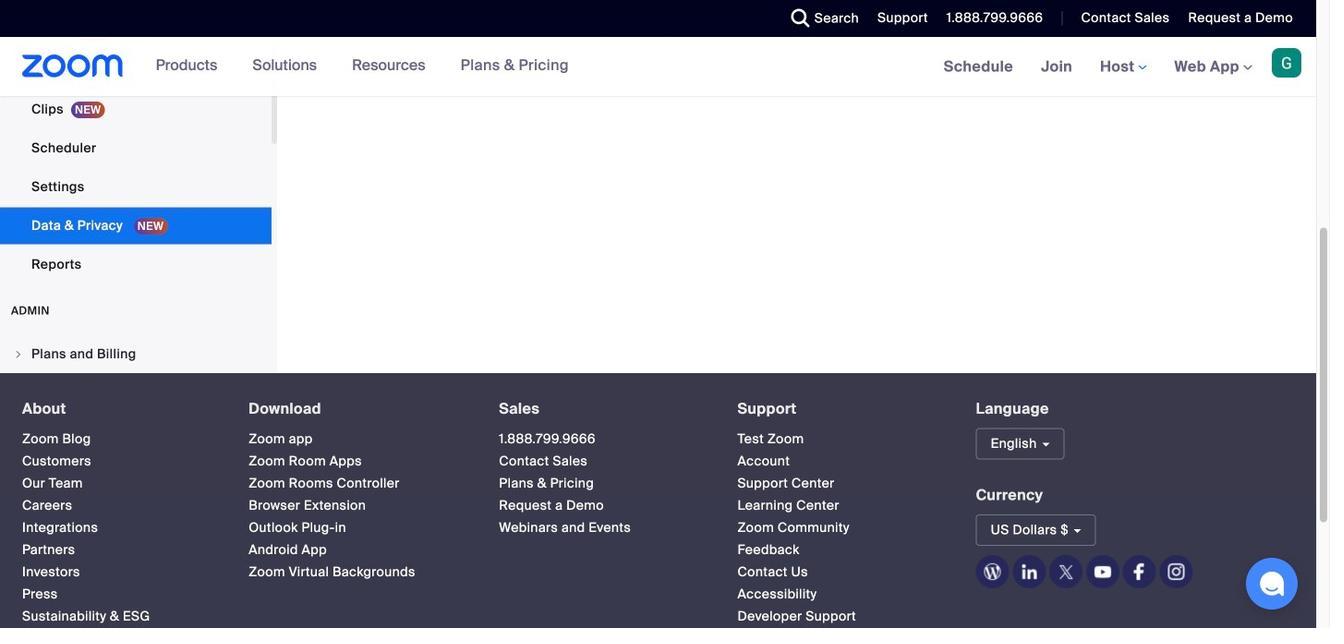 Task type: vqa. For each thing, say whether or not it's contained in the screenshot.
Open chat icon
yes



Task type: locate. For each thing, give the bounding box(es) containing it.
profile picture image
[[1272, 48, 1302, 78]]

personal menu menu
[[0, 0, 272, 285]]

menu item inside side navigation navigation
[[0, 337, 272, 372]]

banner
[[0, 37, 1316, 97]]

side navigation navigation
[[0, 0, 277, 595]]

heading
[[22, 401, 215, 417], [249, 401, 466, 417], [499, 401, 704, 417], [738, 401, 943, 417]]

1 heading from the left
[[22, 401, 215, 417]]

menu item
[[0, 337, 272, 372]]

2 heading from the left
[[249, 401, 466, 417]]



Task type: describe. For each thing, give the bounding box(es) containing it.
3 heading from the left
[[499, 401, 704, 417]]

zoom logo image
[[22, 55, 123, 78]]

meetings navigation
[[930, 37, 1316, 97]]

4 heading from the left
[[738, 401, 943, 417]]

open chat image
[[1259, 571, 1285, 597]]

right image
[[13, 349, 24, 360]]

product information navigation
[[142, 37, 583, 96]]



